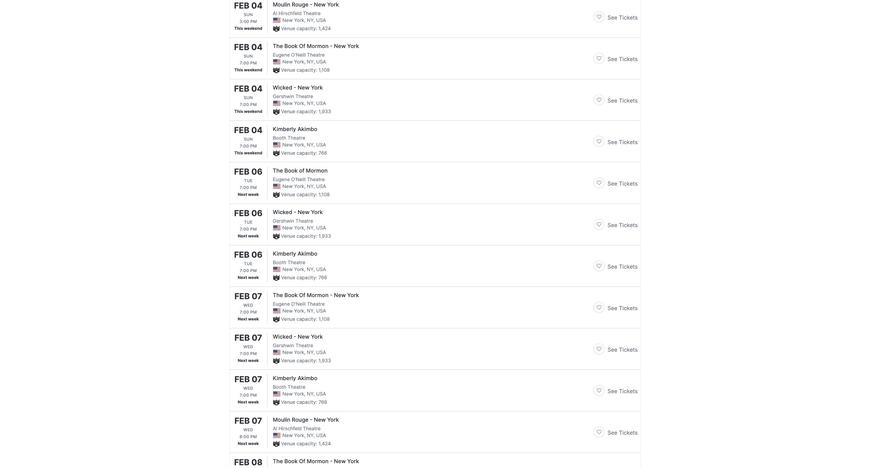Task type: vqa. For each thing, say whether or not it's contained in the screenshot.


Task type: describe. For each thing, give the bounding box(es) containing it.
5 capacity: from the top
[[297, 192, 317, 197]]

6 venue from the top
[[281, 233, 295, 239]]

6 week from the top
[[248, 400, 259, 405]]

8 york, from the top
[[294, 308, 306, 314]]

6 new york, ny, usa from the top
[[283, 225, 326, 231]]

moulin rouge - new york for feb 04
[[273, 1, 339, 8]]

8 7:00 from the top
[[240, 351, 249, 356]]

al for 07
[[273, 426, 277, 431]]

5 see from the top
[[608, 180, 618, 187]]

of for feb 04
[[299, 43, 306, 49]]

11 venue from the top
[[281, 441, 295, 447]]

7 new york, ny, usa from the top
[[283, 266, 326, 272]]

kimberly akimbo for feb 04
[[273, 126, 318, 132]]

mormon for feb 04
[[307, 43, 329, 49]]

1 tickets from the top
[[619, 14, 638, 21]]

2 us national flag image from the top
[[273, 59, 281, 64]]

see tickets for second us national flag image
[[608, 56, 638, 62]]

04 for kimberly akimbo
[[251, 125, 263, 135]]

10 see from the top
[[608, 388, 618, 395]]

gershwin for 06
[[273, 218, 294, 224]]

booth theatre for 07
[[273, 384, 306, 390]]

1 next from the top
[[238, 192, 247, 197]]

o'neill for 06
[[291, 176, 306, 182]]

3 7:00 from the top
[[240, 143, 249, 149]]

o'neill for 07
[[291, 301, 306, 307]]

7 7:00 from the top
[[240, 310, 249, 315]]

10 usa from the top
[[316, 391, 326, 397]]

the book of mormon
[[273, 167, 328, 174]]

2 usa from the top
[[316, 59, 326, 65]]

wed for moulin rouge - new york
[[244, 427, 253, 432]]

4 week from the top
[[248, 316, 259, 322]]

al for 04
[[273, 10, 277, 16]]

11 new york, ny, usa from the top
[[283, 432, 326, 438]]

wicked for 04
[[273, 84, 292, 91]]

1 new york, ny, usa from the top
[[283, 17, 326, 23]]

hirschfeld for 04
[[279, 10, 302, 16]]

sun for the book of mormon - new york
[[244, 54, 253, 59]]

11 usa from the top
[[316, 432, 326, 438]]

this for kimberly akimbo
[[234, 150, 243, 155]]

6 usa from the top
[[316, 225, 326, 231]]

07 for the book of mormon - new york
[[252, 291, 262, 301]]

7 tickets from the top
[[619, 263, 638, 270]]

venue capacity: 766 for feb 07
[[281, 399, 327, 405]]

of for feb 07
[[299, 292, 306, 299]]

7 usa from the top
[[316, 266, 326, 272]]

wicked for 07
[[273, 333, 292, 340]]

4 book from the top
[[285, 458, 298, 465]]

moulin for 07
[[273, 416, 291, 423]]

al hirschfeld theatre for 07
[[273, 426, 321, 431]]

2 york, from the top
[[294, 59, 306, 65]]

venue capacity: 1,933 for feb 04
[[281, 108, 331, 114]]

4 capacity: from the top
[[297, 150, 317, 156]]

the for 06
[[273, 167, 283, 174]]

3 see from the top
[[608, 97, 618, 104]]

feb 04 sun 3:00 pm this weekend
[[234, 1, 263, 31]]

venue capacity: 1,108 for feb 04
[[281, 67, 330, 73]]

9 capacity: from the top
[[297, 358, 317, 363]]

3:00
[[240, 19, 249, 24]]

9 ny, from the top
[[307, 349, 315, 355]]

gershwin theatre for 06
[[273, 218, 313, 224]]

4 7:00 from the top
[[240, 185, 249, 190]]

eugene o'neill theatre for 06
[[273, 176, 325, 182]]

6 next from the top
[[238, 400, 247, 405]]

9 york, from the top
[[294, 349, 306, 355]]

gershwin theatre for 07
[[273, 343, 313, 348]]

feb inside the feb 07 wed 8:00 pm next week
[[235, 416, 250, 426]]

11 see from the top
[[608, 429, 618, 436]]

4 us national flag image from the top
[[273, 225, 281, 231]]

6 tickets from the top
[[619, 222, 638, 229]]

8 usa from the top
[[316, 308, 326, 314]]

2 7:00 from the top
[[240, 102, 249, 107]]

1 venue from the top
[[281, 25, 295, 31]]

2 venue from the top
[[281, 67, 295, 73]]

venue capacity: 1,933 for feb 06
[[281, 233, 331, 239]]

11 capacity: from the top
[[297, 441, 317, 447]]

1 york, from the top
[[294, 17, 306, 23]]

5 york, from the top
[[294, 183, 306, 189]]

feb 07 wed 7:00 pm next week for wicked - new york
[[235, 333, 262, 363]]

1 capacity: from the top
[[297, 25, 317, 31]]

04 for wicked - new york
[[251, 84, 263, 94]]

6 ny, from the top
[[307, 225, 315, 231]]

feb 04 sun 7:00 pm this weekend for wicked - new york
[[234, 84, 263, 114]]

feb 04 sun 7:00 pm this weekend for kimberly akimbo
[[234, 125, 263, 155]]

book for 04
[[285, 43, 298, 49]]

weekend for wicked - new york
[[244, 109, 263, 114]]

wicked - new york for feb 07
[[273, 333, 323, 340]]

1 ny, from the top
[[307, 17, 315, 23]]

1 see from the top
[[608, 14, 618, 21]]

venue capacity: 766 for feb 06
[[281, 275, 327, 280]]

feb 07 wed 7:00 pm next week for the book of mormon - new york
[[235, 291, 262, 322]]

eugene o'neill theatre for 07
[[273, 301, 325, 307]]

of
[[299, 167, 305, 174]]

1,424 for 04
[[319, 25, 331, 31]]

9 new york, ny, usa from the top
[[283, 349, 326, 355]]

2 capacity: from the top
[[297, 67, 317, 73]]

2 week from the top
[[248, 233, 259, 239]]

9 venue from the top
[[281, 358, 295, 363]]

5 ny, from the top
[[307, 183, 315, 189]]

1 usa from the top
[[316, 17, 326, 23]]

6 us national flag image from the top
[[273, 433, 281, 438]]

07 for kimberly akimbo
[[252, 374, 262, 384]]

3 the book of mormon - new york from the top
[[273, 458, 359, 465]]

10 venue from the top
[[281, 399, 295, 405]]

booth for 04
[[273, 135, 287, 141]]

9 tickets from the top
[[619, 346, 638, 353]]

10 ny, from the top
[[307, 391, 315, 397]]

booth for 06
[[273, 259, 287, 265]]

feb 06 tue 7:00 pm next week for wicked - new york
[[234, 208, 263, 239]]

5 venue from the top
[[281, 192, 295, 197]]

eugene o'neill theatre for 04
[[273, 52, 325, 58]]

1 week from the top
[[248, 192, 259, 197]]

766 for 04
[[319, 150, 327, 156]]

booth theatre for 04
[[273, 135, 306, 141]]

tue for the book of mormon
[[244, 178, 253, 183]]

7 york, from the top
[[294, 266, 306, 272]]

wicked for 06
[[273, 209, 292, 216]]

kimberly for 07
[[273, 375, 296, 382]]

2 next from the top
[[238, 233, 247, 239]]

3 us national flag image from the top
[[273, 142, 281, 148]]

venue capacity: 1,424 for feb 07
[[281, 441, 331, 447]]

2 see from the top
[[608, 56, 618, 62]]

5 7:00 from the top
[[240, 227, 249, 232]]

10 york, from the top
[[294, 391, 306, 397]]

this for moulin rouge - new york
[[234, 26, 243, 31]]

the book of mormon - new york for feb 04
[[273, 43, 359, 49]]

feb 04 sun 7:00 pm this weekend for the book of mormon - new york
[[234, 42, 263, 72]]

venue capacity: 1,108 for feb 06
[[281, 192, 330, 197]]

venue capacity: 1,933 for feb 07
[[281, 358, 331, 363]]

4 new york, ny, usa from the top
[[283, 142, 326, 148]]

feb 06 tue 7:00 pm next week for kimberly akimbo
[[234, 250, 263, 280]]

3 ny, from the top
[[307, 100, 315, 106]]

3 new york, ny, usa from the top
[[283, 100, 326, 106]]

7 venue from the top
[[281, 275, 295, 280]]

4 usa from the top
[[316, 142, 326, 148]]

2 new york, ny, usa from the top
[[283, 59, 326, 65]]

3 york, from the top
[[294, 100, 306, 106]]

5 tickets from the top
[[619, 180, 638, 187]]

see tickets for 5th us national flag icon from the top of the page
[[608, 388, 638, 395]]

08
[[252, 458, 263, 467]]

10 tickets from the top
[[619, 388, 638, 395]]

766 for 06
[[319, 275, 327, 280]]

rouge for 04
[[292, 1, 309, 8]]

see tickets for us national flag icon corresponding to of
[[608, 305, 638, 312]]

1,424 for 07
[[319, 441, 331, 447]]

5 new york, ny, usa from the top
[[283, 183, 326, 189]]

akimbo for 04
[[298, 126, 318, 132]]

3 usa from the top
[[316, 100, 326, 106]]

3 tickets from the top
[[619, 97, 638, 104]]

see tickets for 4th us national flag image from the bottom
[[608, 139, 638, 146]]



Task type: locate. For each thing, give the bounding box(es) containing it.
11 ny, from the top
[[307, 432, 315, 438]]

next
[[238, 192, 247, 197], [238, 233, 247, 239], [238, 275, 247, 280], [238, 316, 247, 322], [238, 358, 247, 363], [238, 400, 247, 405], [238, 441, 247, 446]]

1 vertical spatial venue capacity: 1,108
[[281, 192, 330, 197]]

feb 06 tue 7:00 pm next week for the book of mormon
[[234, 167, 263, 197]]

0 vertical spatial tue
[[244, 178, 253, 183]]

2 vertical spatial akimbo
[[298, 375, 318, 382]]

7 next from the top
[[238, 441, 247, 446]]

akimbo
[[298, 126, 318, 132], [298, 250, 318, 257], [298, 375, 318, 382]]

11 tickets from the top
[[619, 429, 638, 436]]

new
[[314, 1, 326, 8], [283, 17, 293, 23], [334, 43, 346, 49], [283, 59, 293, 65], [298, 84, 310, 91], [283, 100, 293, 106], [283, 142, 293, 148], [283, 183, 293, 189], [298, 209, 310, 216], [283, 225, 293, 231], [283, 266, 293, 272], [334, 292, 346, 299], [283, 308, 293, 314], [298, 333, 310, 340], [283, 349, 293, 355], [283, 391, 293, 397], [314, 416, 326, 423], [283, 432, 293, 438], [334, 458, 346, 465]]

booth for 07
[[273, 384, 287, 390]]

8 ny, from the top
[[307, 308, 315, 314]]

week
[[248, 192, 259, 197], [248, 233, 259, 239], [248, 275, 259, 280], [248, 316, 259, 322], [248, 358, 259, 363], [248, 400, 259, 405], [248, 441, 259, 446]]

wed
[[244, 303, 253, 308], [244, 344, 253, 349], [244, 386, 253, 391], [244, 427, 253, 432]]

week inside the feb 07 wed 8:00 pm next week
[[248, 441, 259, 446]]

mormon for feb 06
[[306, 167, 328, 174]]

moulin
[[273, 1, 291, 8], [273, 416, 291, 423]]

04
[[251, 1, 263, 11], [251, 42, 263, 52], [251, 84, 263, 94], [251, 125, 263, 135]]

4 ny, from the top
[[307, 142, 315, 148]]

ny,
[[307, 17, 315, 23], [307, 59, 315, 65], [307, 100, 315, 106], [307, 142, 315, 148], [307, 183, 315, 189], [307, 225, 315, 231], [307, 266, 315, 272], [307, 308, 315, 314], [307, 349, 315, 355], [307, 391, 315, 397], [307, 432, 315, 438]]

tue for kimberly akimbo
[[244, 261, 253, 266]]

3 feb 07 wed 7:00 pm next week from the top
[[235, 374, 262, 405]]

wicked - new york for feb 04
[[273, 84, 323, 91]]

2 vertical spatial venue capacity: 1,933
[[281, 358, 331, 363]]

2 the from the top
[[273, 167, 283, 174]]

0 vertical spatial booth theatre
[[273, 135, 306, 141]]

eugene for 06
[[273, 176, 290, 182]]

moulin rouge - new york
[[273, 1, 339, 8], [273, 416, 339, 423]]

1 the from the top
[[273, 43, 283, 49]]

1 vertical spatial feb 07 wed 7:00 pm next week
[[235, 333, 262, 363]]

07 for moulin rouge - new york
[[252, 416, 262, 426]]

weekend
[[244, 26, 263, 31], [244, 67, 263, 72], [244, 109, 263, 114], [244, 150, 263, 155]]

1 vertical spatial akimbo
[[298, 250, 318, 257]]

766
[[319, 150, 327, 156], [319, 275, 327, 280], [319, 399, 327, 405]]

feb inside feb 04 sun 3:00 pm this weekend
[[234, 1, 250, 11]]

3 venue capacity: 1,933 from the top
[[281, 358, 331, 363]]

weekend for kimberly akimbo
[[244, 150, 263, 155]]

766 for 07
[[319, 399, 327, 405]]

1,108
[[319, 67, 330, 73], [319, 192, 330, 197], [319, 316, 330, 322]]

6 see from the top
[[608, 222, 618, 229]]

2 moulin from the top
[[273, 416, 291, 423]]

1 vertical spatial rouge
[[292, 416, 309, 423]]

0 vertical spatial of
[[299, 43, 306, 49]]

2 vertical spatial booth
[[273, 384, 287, 390]]

0 vertical spatial venue capacity: 766
[[281, 150, 327, 156]]

3 1,933 from the top
[[319, 358, 331, 363]]

1 vertical spatial wicked - new york
[[273, 209, 323, 216]]

1 vertical spatial gershwin theatre
[[273, 218, 313, 224]]

1 weekend from the top
[[244, 26, 263, 31]]

2 vertical spatial of
[[299, 458, 306, 465]]

06 for wicked - new york
[[252, 208, 263, 218]]

2 vertical spatial feb 04 sun 7:00 pm this weekend
[[234, 125, 263, 155]]

0 vertical spatial moulin
[[273, 1, 291, 8]]

1 kimberly from the top
[[273, 126, 296, 132]]

0 vertical spatial feb 07 wed 7:00 pm next week
[[235, 291, 262, 322]]

o'neill for 04
[[291, 52, 306, 58]]

al hirschfeld theatre
[[273, 10, 321, 16], [273, 426, 321, 431]]

2 akimbo from the top
[[298, 250, 318, 257]]

2 vertical spatial 766
[[319, 399, 327, 405]]

1 vertical spatial moulin
[[273, 416, 291, 423]]

usa
[[316, 17, 326, 23], [316, 59, 326, 65], [316, 100, 326, 106], [316, 142, 326, 148], [316, 183, 326, 189], [316, 225, 326, 231], [316, 266, 326, 272], [316, 308, 326, 314], [316, 349, 326, 355], [316, 391, 326, 397], [316, 432, 326, 438]]

1,933 for 06
[[319, 233, 331, 239]]

1 us national flag image from the top
[[273, 18, 281, 23]]

8:00
[[240, 434, 249, 439]]

4 york, from the top
[[294, 142, 306, 148]]

feb 08
[[234, 458, 263, 467]]

4 the from the top
[[273, 458, 283, 465]]

rouge for 07
[[292, 416, 309, 423]]

2 vertical spatial tue
[[244, 261, 253, 266]]

sun inside feb 04 sun 3:00 pm this weekend
[[244, 12, 253, 17]]

3 06 from the top
[[252, 250, 263, 260]]

1 venue capacity: 1,108 from the top
[[281, 67, 330, 73]]

the for 04
[[273, 43, 283, 49]]

this
[[234, 26, 243, 31], [234, 67, 243, 72], [234, 109, 243, 114], [234, 150, 243, 155]]

1,424
[[319, 25, 331, 31], [319, 441, 331, 447]]

wicked - new york for feb 06
[[273, 209, 323, 216]]

see tickets for first us national flag image from the top
[[608, 14, 638, 21]]

5 usa from the top
[[316, 183, 326, 189]]

1 vertical spatial 1,933
[[319, 233, 331, 239]]

2 1,424 from the top
[[319, 441, 331, 447]]

0 vertical spatial feb 04 sun 7:00 pm this weekend
[[234, 42, 263, 72]]

wicked - new york
[[273, 84, 323, 91], [273, 209, 323, 216], [273, 333, 323, 340]]

sun
[[244, 12, 253, 17], [244, 54, 253, 59], [244, 95, 253, 100], [244, 137, 253, 142]]

7 week from the top
[[248, 441, 259, 446]]

2 feb 07 wed 7:00 pm next week from the top
[[235, 333, 262, 363]]

of
[[299, 43, 306, 49], [299, 292, 306, 299], [299, 458, 306, 465]]

2 vertical spatial the book of mormon - new york
[[273, 458, 359, 465]]

3 tue from the top
[[244, 261, 253, 266]]

3 venue from the top
[[281, 108, 295, 114]]

0 vertical spatial al
[[273, 10, 277, 16]]

tue
[[244, 178, 253, 183], [244, 220, 253, 225], [244, 261, 253, 266]]

10 new york, ny, usa from the top
[[283, 391, 326, 397]]

1 vertical spatial o'neill
[[291, 176, 306, 182]]

next inside the feb 07 wed 8:00 pm next week
[[238, 441, 247, 446]]

7 see tickets from the top
[[608, 263, 638, 270]]

4 tickets from the top
[[619, 139, 638, 146]]

2 vertical spatial feb 06 tue 7:00 pm next week
[[234, 250, 263, 280]]

this for the book of mormon - new york
[[234, 67, 243, 72]]

3 eugene o'neill theatre from the top
[[273, 301, 325, 307]]

1 al hirschfeld theatre from the top
[[273, 10, 321, 16]]

o'neill
[[291, 52, 306, 58], [291, 176, 306, 182], [291, 301, 306, 307]]

venue capacity: 766
[[281, 150, 327, 156], [281, 275, 327, 280], [281, 399, 327, 405]]

1 moulin rouge - new york from the top
[[273, 1, 339, 8]]

gershwin for 04
[[273, 93, 294, 99]]

1 vertical spatial eugene o'neill theatre
[[273, 176, 325, 182]]

1 1,933 from the top
[[319, 108, 331, 114]]

0 vertical spatial o'neill
[[291, 52, 306, 58]]

2 of from the top
[[299, 292, 306, 299]]

0 vertical spatial gershwin
[[273, 93, 294, 99]]

moulin rouge - new york for feb 07
[[273, 416, 339, 423]]

see tickets for second us national flag image from the bottom
[[608, 346, 638, 353]]

venue capacity: 1,424
[[281, 25, 331, 31], [281, 441, 331, 447]]

2 06 from the top
[[252, 208, 263, 218]]

1 vertical spatial kimberly akimbo
[[273, 250, 318, 257]]

booth
[[273, 135, 287, 141], [273, 259, 287, 265], [273, 384, 287, 390]]

3 akimbo from the top
[[298, 375, 318, 382]]

booth theatre
[[273, 135, 306, 141], [273, 259, 306, 265], [273, 384, 306, 390]]

0 vertical spatial feb 06 tue 7:00 pm next week
[[234, 167, 263, 197]]

theatre
[[303, 10, 321, 16], [307, 52, 325, 58], [296, 93, 313, 99], [288, 135, 306, 141], [307, 176, 325, 182], [296, 218, 313, 224], [288, 259, 306, 265], [307, 301, 325, 307], [296, 343, 313, 348], [288, 384, 306, 390], [303, 426, 321, 431]]

feb 07 wed 7:00 pm next week
[[235, 291, 262, 322], [235, 333, 262, 363], [235, 374, 262, 405]]

1 1,108 from the top
[[319, 67, 330, 73]]

eugene o'neill theatre
[[273, 52, 325, 58], [273, 176, 325, 182], [273, 301, 325, 307]]

1 vertical spatial feb 06 tue 7:00 pm next week
[[234, 208, 263, 239]]

1 vertical spatial 06
[[252, 208, 263, 218]]

see tickets for 3rd us national flag image from the bottom of the page
[[608, 222, 638, 229]]

1 766 from the top
[[319, 150, 327, 156]]

kimberly for 06
[[273, 250, 296, 257]]

8 see from the top
[[608, 305, 618, 312]]

gershwin theatre
[[273, 93, 313, 99], [273, 218, 313, 224], [273, 343, 313, 348]]

0 vertical spatial eugene
[[273, 52, 290, 58]]

4 see from the top
[[608, 139, 618, 146]]

2 vertical spatial venue capacity: 1,108
[[281, 316, 330, 322]]

10 capacity: from the top
[[297, 399, 317, 405]]

0 vertical spatial venue capacity: 1,933
[[281, 108, 331, 114]]

3 venue capacity: 766 from the top
[[281, 399, 327, 405]]

2 vertical spatial o'neill
[[291, 301, 306, 307]]

2 vertical spatial wicked - new york
[[273, 333, 323, 340]]

3 of from the top
[[299, 458, 306, 465]]

6 york, from the top
[[294, 225, 306, 231]]

2 vertical spatial booth theatre
[[273, 384, 306, 390]]

0 vertical spatial 766
[[319, 150, 327, 156]]

kimberly akimbo for feb 07
[[273, 375, 318, 382]]

0 vertical spatial kimberly akimbo
[[273, 126, 318, 132]]

1,933 for 07
[[319, 358, 331, 363]]

2 vertical spatial kimberly
[[273, 375, 296, 382]]

0 vertical spatial wicked - new york
[[273, 84, 323, 91]]

see tickets for 3rd us national flag icon from the bottom of the page
[[608, 263, 638, 270]]

1 rouge from the top
[[292, 1, 309, 8]]

3 see tickets from the top
[[608, 97, 638, 104]]

0 vertical spatial hirschfeld
[[279, 10, 302, 16]]

06
[[252, 167, 263, 177], [252, 208, 263, 218], [252, 250, 263, 260]]

07 inside the feb 07 wed 8:00 pm next week
[[252, 416, 262, 426]]

us national flag image for of
[[273, 308, 281, 314]]

1 akimbo from the top
[[298, 126, 318, 132]]

2 vertical spatial gershwin theatre
[[273, 343, 313, 348]]

2 book from the top
[[285, 167, 298, 174]]

gershwin theatre for 04
[[273, 93, 313, 99]]

0 vertical spatial booth
[[273, 135, 287, 141]]

al hirschfeld theatre for 04
[[273, 10, 321, 16]]

1 see tickets from the top
[[608, 14, 638, 21]]

book for 07
[[285, 292, 298, 299]]

new york, ny, usa
[[283, 17, 326, 23], [283, 59, 326, 65], [283, 100, 326, 106], [283, 142, 326, 148], [283, 183, 326, 189], [283, 225, 326, 231], [283, 266, 326, 272], [283, 308, 326, 314], [283, 349, 326, 355], [283, 391, 326, 397], [283, 432, 326, 438]]

weekend for moulin rouge - new york
[[244, 26, 263, 31]]

1 vertical spatial al
[[273, 426, 277, 431]]

pm inside feb 04 sun 3:00 pm this weekend
[[251, 19, 257, 24]]

0 vertical spatial wicked
[[273, 84, 292, 91]]

1 vertical spatial 766
[[319, 275, 327, 280]]

2 vertical spatial eugene o'neill theatre
[[273, 301, 325, 307]]

7 capacity: from the top
[[297, 275, 317, 280]]

venue capacity: 1,424 for feb 04
[[281, 25, 331, 31]]

wed for kimberly akimbo
[[244, 386, 253, 391]]

feb 04 sun 7:00 pm this weekend
[[234, 42, 263, 72], [234, 84, 263, 114], [234, 125, 263, 155]]

2 vertical spatial wicked
[[273, 333, 292, 340]]

1 hirschfeld from the top
[[279, 10, 302, 16]]

feb 07 wed 7:00 pm next week for kimberly akimbo
[[235, 374, 262, 405]]

kimberly
[[273, 126, 296, 132], [273, 250, 296, 257], [273, 375, 296, 382]]

2 gershwin from the top
[[273, 218, 294, 224]]

york,
[[294, 17, 306, 23], [294, 59, 306, 65], [294, 100, 306, 106], [294, 142, 306, 148], [294, 183, 306, 189], [294, 225, 306, 231], [294, 266, 306, 272], [294, 308, 306, 314], [294, 349, 306, 355], [294, 391, 306, 397], [294, 432, 306, 438]]

0 vertical spatial 1,108
[[319, 67, 330, 73]]

see tickets for us national flag icon corresponding to new
[[608, 97, 638, 104]]

us national flag image for new
[[273, 101, 281, 106]]

wicked
[[273, 84, 292, 91], [273, 209, 292, 216], [273, 333, 292, 340]]

2 wed from the top
[[244, 344, 253, 349]]

1 7:00 from the top
[[240, 60, 249, 66]]

0 vertical spatial the book of mormon - new york
[[273, 43, 359, 49]]

venue capacity: 1,108 for feb 07
[[281, 316, 330, 322]]

1 vertical spatial venue capacity: 1,424
[[281, 441, 331, 447]]

1 vertical spatial booth
[[273, 259, 287, 265]]

1 vertical spatial eugene
[[273, 176, 290, 182]]

0 vertical spatial venue capacity: 1,424
[[281, 25, 331, 31]]

akimbo for 06
[[298, 250, 318, 257]]

1,933 for 04
[[319, 108, 331, 114]]

mormon
[[307, 43, 329, 49], [306, 167, 328, 174], [307, 292, 329, 299], [307, 458, 329, 465]]

3 feb 06 tue 7:00 pm next week from the top
[[234, 250, 263, 280]]

wed for the book of mormon - new york
[[244, 303, 253, 308]]

2 hirschfeld from the top
[[279, 426, 302, 431]]

5 us national flag image from the top
[[273, 350, 281, 355]]

tue for wicked - new york
[[244, 220, 253, 225]]

1,108 for 04
[[319, 67, 330, 73]]

venue capacity: 1,933
[[281, 108, 331, 114], [281, 233, 331, 239], [281, 358, 331, 363]]

sun for wicked - new york
[[244, 95, 253, 100]]

gershwin for 07
[[273, 343, 294, 348]]

1 vertical spatial moulin rouge - new york
[[273, 416, 339, 423]]

0 vertical spatial moulin rouge - new york
[[273, 1, 339, 8]]

8 new york, ny, usa from the top
[[283, 308, 326, 314]]

gershwin
[[273, 93, 294, 99], [273, 218, 294, 224], [273, 343, 294, 348]]

book
[[285, 43, 298, 49], [285, 167, 298, 174], [285, 292, 298, 299], [285, 458, 298, 465]]

weekend for the book of mormon - new york
[[244, 67, 263, 72]]

07 for wicked - new york
[[252, 333, 262, 343]]

4 venue from the top
[[281, 150, 295, 156]]

8 capacity: from the top
[[297, 316, 317, 322]]

book for 06
[[285, 167, 298, 174]]

2 vertical spatial feb 07 wed 7:00 pm next week
[[235, 374, 262, 405]]

rouge
[[292, 1, 309, 8], [292, 416, 309, 423]]

1 vertical spatial kimberly
[[273, 250, 296, 257]]

2 vertical spatial venue capacity: 766
[[281, 399, 327, 405]]

see
[[608, 14, 618, 21], [608, 56, 618, 62], [608, 97, 618, 104], [608, 139, 618, 146], [608, 180, 618, 187], [608, 222, 618, 229], [608, 263, 618, 270], [608, 305, 618, 312], [608, 346, 618, 353], [608, 388, 618, 395], [608, 429, 618, 436]]

york
[[327, 1, 339, 8], [348, 43, 359, 49], [311, 84, 323, 91], [311, 209, 323, 216], [348, 292, 359, 299], [311, 333, 323, 340], [327, 416, 339, 423], [348, 458, 359, 465]]

0 vertical spatial venue capacity: 1,108
[[281, 67, 330, 73]]

3 booth from the top
[[273, 384, 287, 390]]

1 vertical spatial wicked
[[273, 209, 292, 216]]

see tickets
[[608, 14, 638, 21], [608, 56, 638, 62], [608, 97, 638, 104], [608, 139, 638, 146], [608, 180, 638, 187], [608, 222, 638, 229], [608, 263, 638, 270], [608, 305, 638, 312], [608, 346, 638, 353], [608, 388, 638, 395], [608, 429, 638, 436]]

0 vertical spatial 06
[[252, 167, 263, 177]]

venue
[[281, 25, 295, 31], [281, 67, 295, 73], [281, 108, 295, 114], [281, 150, 295, 156], [281, 192, 295, 197], [281, 233, 295, 239], [281, 275, 295, 280], [281, 316, 295, 322], [281, 358, 295, 363], [281, 399, 295, 405], [281, 441, 295, 447]]

04 for the book of mormon - new york
[[251, 42, 263, 52]]

1 07 from the top
[[252, 291, 262, 301]]

3 us national flag image from the top
[[273, 267, 281, 272]]

5 week from the top
[[248, 358, 259, 363]]

see tickets for first us national flag image from the bottom
[[608, 429, 638, 436]]

us national flag image for of
[[273, 184, 281, 189]]

07
[[252, 291, 262, 301], [252, 333, 262, 343], [252, 374, 262, 384], [252, 416, 262, 426]]

weekend inside feb 04 sun 3:00 pm this weekend
[[244, 26, 263, 31]]

0 vertical spatial gershwin theatre
[[273, 93, 313, 99]]

1 vertical spatial gershwin
[[273, 218, 294, 224]]

2 1,108 from the top
[[319, 192, 330, 197]]

this inside feb 04 sun 3:00 pm this weekend
[[234, 26, 243, 31]]

wed for wicked - new york
[[244, 344, 253, 349]]

1 vertical spatial venue capacity: 1,933
[[281, 233, 331, 239]]

2 tickets from the top
[[619, 56, 638, 62]]

7:00
[[240, 60, 249, 66], [240, 102, 249, 107], [240, 143, 249, 149], [240, 185, 249, 190], [240, 227, 249, 232], [240, 268, 249, 273], [240, 310, 249, 315], [240, 351, 249, 356], [240, 393, 249, 398]]

venue capacity: 766 for feb 04
[[281, 150, 327, 156]]

1 vertical spatial 1,424
[[319, 441, 331, 447]]

2 eugene o'neill theatre from the top
[[273, 176, 325, 182]]

venue capacity: 1,108
[[281, 67, 330, 73], [281, 192, 330, 197], [281, 316, 330, 322]]

0 vertical spatial al hirschfeld theatre
[[273, 10, 321, 16]]

1 vertical spatial al hirschfeld theatre
[[273, 426, 321, 431]]

al
[[273, 10, 277, 16], [273, 426, 277, 431]]

sun for kimberly akimbo
[[244, 137, 253, 142]]

pm
[[251, 19, 257, 24], [250, 60, 257, 66], [250, 102, 257, 107], [250, 143, 257, 149], [250, 185, 257, 190], [250, 227, 257, 232], [250, 268, 257, 273], [250, 310, 257, 315], [250, 351, 257, 356], [250, 393, 257, 398], [251, 434, 257, 439]]

1,108 for 06
[[319, 192, 330, 197]]

2 wicked from the top
[[273, 209, 292, 216]]

9 usa from the top
[[316, 349, 326, 355]]

1 vertical spatial feb 04 sun 7:00 pm this weekend
[[234, 84, 263, 114]]

kimberly for 04
[[273, 126, 296, 132]]

2 vertical spatial 1,108
[[319, 316, 330, 322]]

1 vertical spatial venue capacity: 766
[[281, 275, 327, 280]]

feb 06 tue 7:00 pm next week
[[234, 167, 263, 197], [234, 208, 263, 239], [234, 250, 263, 280]]

1 vertical spatial 1,108
[[319, 192, 330, 197]]

kimberly akimbo for feb 06
[[273, 250, 318, 257]]

0 vertical spatial eugene o'neill theatre
[[273, 52, 325, 58]]

3 booth theatre from the top
[[273, 384, 306, 390]]

al right feb 04 sun 3:00 pm this weekend
[[273, 10, 277, 16]]

1 vertical spatial booth theatre
[[273, 259, 306, 265]]

capacity:
[[297, 25, 317, 31], [297, 67, 317, 73], [297, 108, 317, 114], [297, 150, 317, 156], [297, 192, 317, 197], [297, 233, 317, 239], [297, 275, 317, 280], [297, 316, 317, 322], [297, 358, 317, 363], [297, 399, 317, 405], [297, 441, 317, 447]]

2 vertical spatial gershwin
[[273, 343, 294, 348]]

wed inside the feb 07 wed 8:00 pm next week
[[244, 427, 253, 432]]

the
[[273, 43, 283, 49], [273, 167, 283, 174], [273, 292, 283, 299], [273, 458, 283, 465]]

04 inside feb 04 sun 3:00 pm this weekend
[[251, 1, 263, 11]]

the for 07
[[273, 292, 283, 299]]

06 for the book of mormon
[[252, 167, 263, 177]]

1,933
[[319, 108, 331, 114], [319, 233, 331, 239], [319, 358, 331, 363]]

us national flag image
[[273, 101, 281, 106], [273, 184, 281, 189], [273, 267, 281, 272], [273, 308, 281, 314], [273, 391, 281, 397]]

1 vertical spatial hirschfeld
[[279, 426, 302, 431]]

eugene for 07
[[273, 301, 290, 307]]

eugene
[[273, 52, 290, 58], [273, 176, 290, 182], [273, 301, 290, 307]]

06 for kimberly akimbo
[[252, 250, 263, 260]]

0 vertical spatial akimbo
[[298, 126, 318, 132]]

al right the feb 07 wed 8:00 pm next week
[[273, 426, 277, 431]]

1 vertical spatial the book of mormon - new york
[[273, 292, 359, 299]]

2 venue capacity: 766 from the top
[[281, 275, 327, 280]]

3 gershwin theatre from the top
[[273, 343, 313, 348]]

3 eugene from the top
[[273, 301, 290, 307]]

us national flag image
[[273, 18, 281, 23], [273, 59, 281, 64], [273, 142, 281, 148], [273, 225, 281, 231], [273, 350, 281, 355], [273, 433, 281, 438]]

10 see tickets from the top
[[608, 388, 638, 395]]

3 feb 04 sun 7:00 pm this weekend from the top
[[234, 125, 263, 155]]

7 ny, from the top
[[307, 266, 315, 272]]

0 vertical spatial rouge
[[292, 1, 309, 8]]

1 vertical spatial tue
[[244, 220, 253, 225]]

0 vertical spatial 1,424
[[319, 25, 331, 31]]

1 04 from the top
[[251, 1, 263, 11]]

feb
[[234, 1, 250, 11], [234, 42, 250, 52], [234, 84, 250, 94], [234, 125, 250, 135], [234, 167, 250, 177], [234, 208, 250, 218], [234, 250, 250, 260], [235, 291, 250, 301], [235, 333, 250, 343], [235, 374, 250, 384], [235, 416, 250, 426], [234, 458, 250, 467]]

sun for moulin rouge - new york
[[244, 12, 253, 17]]

0 vertical spatial 1,933
[[319, 108, 331, 114]]

2 vertical spatial eugene
[[273, 301, 290, 307]]

3 gershwin from the top
[[273, 343, 294, 348]]

pm inside the feb 07 wed 8:00 pm next week
[[251, 434, 257, 439]]

eugene for 04
[[273, 52, 290, 58]]

1 feb 04 sun 7:00 pm this weekend from the top
[[234, 42, 263, 72]]

1 vertical spatial of
[[299, 292, 306, 299]]

tickets
[[619, 14, 638, 21], [619, 56, 638, 62], [619, 97, 638, 104], [619, 139, 638, 146], [619, 180, 638, 187], [619, 222, 638, 229], [619, 263, 638, 270], [619, 305, 638, 312], [619, 346, 638, 353], [619, 388, 638, 395], [619, 429, 638, 436]]

2 vertical spatial kimberly akimbo
[[273, 375, 318, 382]]

hirschfeld
[[279, 10, 302, 16], [279, 426, 302, 431]]

3 week from the top
[[248, 275, 259, 280]]

the book of mormon - new york
[[273, 43, 359, 49], [273, 292, 359, 299], [273, 458, 359, 465]]

kimberly akimbo
[[273, 126, 318, 132], [273, 250, 318, 257], [273, 375, 318, 382]]

0 vertical spatial kimberly
[[273, 126, 296, 132]]

2 vertical spatial 06
[[252, 250, 263, 260]]

hirschfeld for 07
[[279, 426, 302, 431]]

2 vertical spatial 1,933
[[319, 358, 331, 363]]

akimbo for 07
[[298, 375, 318, 382]]

04 for moulin rouge - new york
[[251, 1, 263, 11]]

-
[[310, 1, 313, 8], [330, 43, 333, 49], [294, 84, 296, 91], [294, 209, 296, 216], [330, 292, 333, 299], [294, 333, 296, 340], [310, 416, 313, 423], [330, 458, 333, 465]]

feb 07 wed 8:00 pm next week
[[235, 416, 262, 446]]



